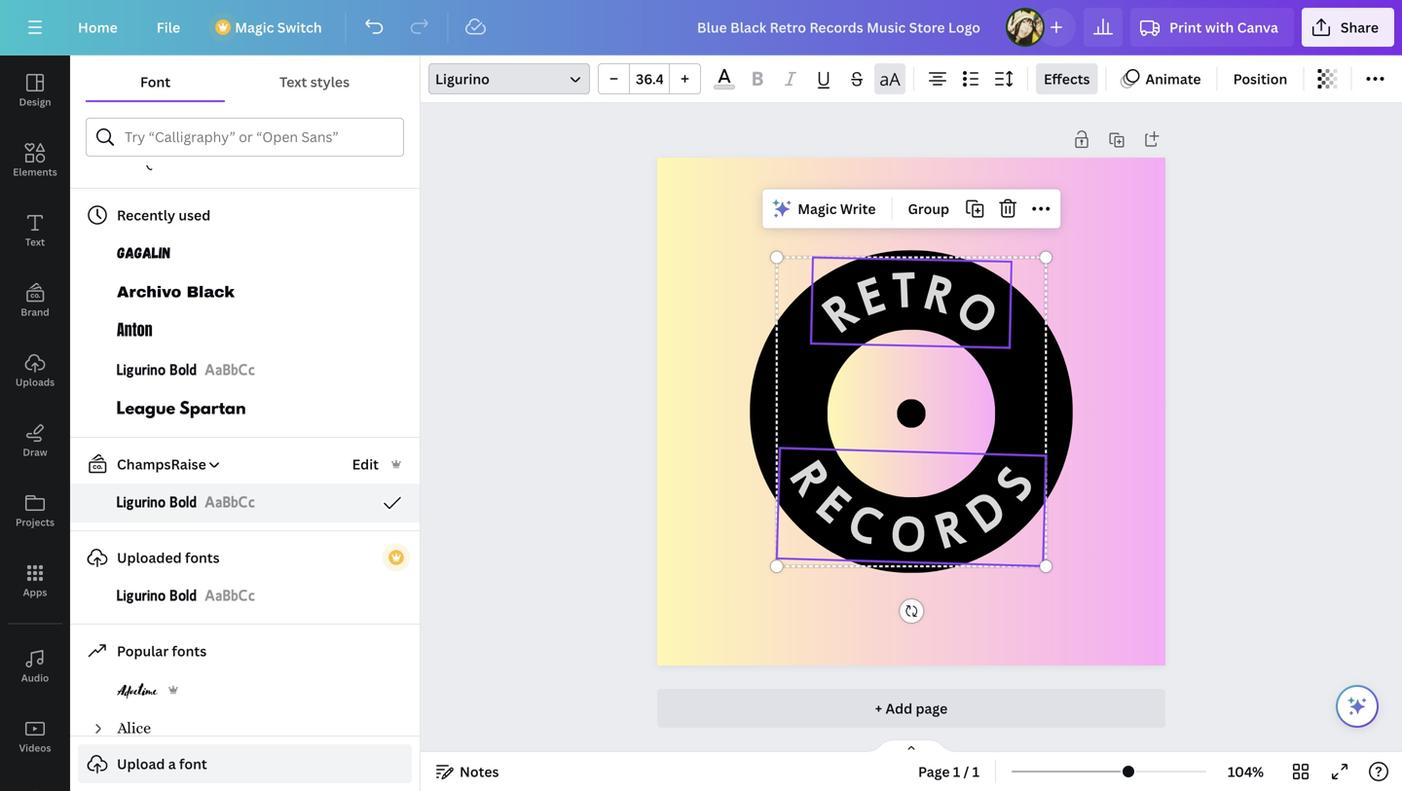 Task type: vqa. For each thing, say whether or not it's contained in the screenshot.
Upload a font button
yes



Task type: describe. For each thing, give the bounding box(es) containing it.
switch
[[277, 18, 322, 37]]

uploaded fonts
[[117, 549, 220, 567]]

recently
[[117, 206, 175, 224]]

projects
[[16, 516, 55, 529]]

elements button
[[0, 126, 70, 196]]

group
[[908, 200, 950, 218]]

t
[[891, 261, 918, 317]]

position button
[[1226, 63, 1295, 94]]

d
[[957, 478, 1016, 543]]

e for e t r
[[851, 266, 891, 325]]

side panel tab list
[[0, 56, 70, 792]]

ligurino
[[435, 70, 490, 88]]

fonts for uploaded fonts
[[185, 549, 220, 567]]

upload a font
[[117, 755, 207, 774]]

home
[[78, 18, 118, 37]]

104% button
[[1214, 757, 1278, 788]]

Try "Calligraphy" or "Open Sans" search field
[[125, 119, 391, 156]]

uploads
[[15, 376, 55, 389]]

advetime image
[[117, 679, 158, 702]]

c
[[841, 492, 891, 555]]

edit button
[[350, 454, 381, 475]]

font button
[[86, 63, 225, 100]]

audio button
[[0, 632, 70, 702]]

uploaded
[[117, 549, 182, 567]]

main menu bar
[[0, 0, 1402, 56]]

page
[[918, 763, 950, 782]]

2 1 from the left
[[973, 763, 980, 782]]

s
[[984, 457, 1044, 510]]

print with canva button
[[1131, 8, 1294, 47]]

canva
[[1237, 18, 1279, 37]]

1 1 from the left
[[953, 763, 960, 782]]

tree containing recently used
[[70, 0, 420, 792]]

uploads button
[[0, 336, 70, 406]]

e for e
[[808, 476, 861, 533]]

edit
[[352, 455, 379, 474]]

page
[[916, 700, 948, 718]]

design
[[19, 95, 51, 109]]

gagalin image
[[117, 242, 170, 266]]

r inside e t r
[[920, 263, 961, 324]]

position
[[1233, 70, 1288, 88]]

styles
[[310, 73, 350, 91]]

add
[[886, 700, 913, 718]]

a
[[168, 755, 176, 774]]

magic switch button
[[204, 8, 338, 47]]

design button
[[0, 56, 70, 126]]

text button
[[0, 196, 70, 266]]

file button
[[141, 8, 196, 47]]

with
[[1205, 18, 1234, 37]]

apps
[[23, 586, 47, 599]]

print with canva
[[1170, 18, 1279, 37]]

write
[[840, 200, 876, 218]]

magic for magic write
[[798, 200, 837, 218]]

notes
[[460, 763, 499, 782]]

recently used
[[117, 206, 211, 224]]

notes button
[[428, 757, 507, 788]]

brand button
[[0, 266, 70, 336]]

home link
[[62, 8, 133, 47]]



Task type: locate. For each thing, give the bounding box(es) containing it.
o right t
[[947, 278, 1010, 345]]

share
[[1341, 18, 1379, 37]]

magic inside button
[[235, 18, 274, 37]]

0 vertical spatial fonts
[[185, 549, 220, 567]]

e inside e t r
[[851, 266, 891, 325]]

1 horizontal spatial o
[[947, 278, 1010, 345]]

1 vertical spatial o
[[889, 505, 929, 562]]

magic write
[[798, 200, 876, 218]]

fonts right popular
[[172, 642, 207, 661]]

/
[[964, 763, 969, 782]]

popular fonts
[[117, 642, 207, 661]]

magic left write
[[798, 200, 837, 218]]

1 horizontal spatial text
[[280, 73, 307, 91]]

effects
[[1044, 70, 1090, 88]]

magic switch
[[235, 18, 322, 37]]

1 vertical spatial e
[[808, 476, 861, 533]]

text left styles
[[280, 73, 307, 91]]

1 left the /
[[953, 763, 960, 782]]

text inside side panel tab list
[[25, 236, 45, 249]]

elements
[[13, 166, 57, 179]]

1
[[953, 763, 960, 782], [973, 763, 980, 782]]

animate button
[[1115, 63, 1209, 94]]

fonts
[[185, 549, 220, 567], [172, 642, 207, 661]]

ligurino bold image
[[117, 359, 197, 383], [205, 359, 255, 383], [117, 492, 197, 515], [205, 492, 255, 515], [117, 585, 197, 609], [205, 585, 255, 609]]

magic for magic switch
[[235, 18, 274, 37]]

r inside c o r
[[929, 498, 971, 559]]

0 horizontal spatial o
[[889, 505, 929, 562]]

group
[[598, 63, 701, 94]]

fonts right uploaded
[[185, 549, 220, 567]]

text for text
[[25, 236, 45, 249]]

fonts for popular fonts
[[172, 642, 207, 661]]

share button
[[1302, 8, 1395, 47]]

file
[[157, 18, 180, 37]]

font
[[179, 755, 207, 774]]

group button
[[900, 193, 957, 225]]

0 vertical spatial e
[[851, 266, 891, 325]]

r
[[920, 263, 961, 324], [813, 281, 868, 342], [781, 452, 842, 505], [929, 498, 971, 559]]

e t r
[[851, 261, 961, 325]]

animate
[[1146, 70, 1201, 88]]

alice image
[[117, 718, 151, 741]]

used
[[179, 206, 211, 224]]

Design title text field
[[682, 8, 998, 47]]

0 vertical spatial magic
[[235, 18, 274, 37]]

draw
[[23, 446, 47, 459]]

+ add page
[[875, 700, 948, 718]]

effects button
[[1036, 63, 1098, 94]]

brand
[[21, 306, 49, 319]]

videos
[[19, 742, 51, 755]]

text up brand button
[[25, 236, 45, 249]]

champsraise button
[[78, 453, 222, 476]]

page 1 / 1
[[918, 763, 980, 782]]

print
[[1170, 18, 1202, 37]]

1 horizontal spatial magic
[[798, 200, 837, 218]]

text for text styles
[[280, 73, 307, 91]]

anaktoria image
[[117, 149, 178, 172]]

o inside c o r
[[889, 505, 929, 562]]

text styles
[[280, 73, 350, 91]]

1 vertical spatial magic
[[798, 200, 837, 218]]

canva assistant image
[[1346, 695, 1369, 719]]

o left d
[[889, 505, 929, 562]]

audio
[[21, 672, 49, 685]]

#d9d9d9 image
[[714, 85, 735, 90]]

magic
[[235, 18, 274, 37], [798, 200, 837, 218]]

magic left switch
[[235, 18, 274, 37]]

upload
[[117, 755, 165, 774]]

font
[[140, 73, 171, 91]]

e
[[851, 266, 891, 325], [808, 476, 861, 533]]

0 horizontal spatial text
[[25, 236, 45, 249]]

0 vertical spatial text
[[280, 73, 307, 91]]

– – number field
[[636, 70, 663, 88]]

archivo black image
[[117, 281, 235, 305]]

ligurino button
[[428, 63, 590, 94]]

1 right the /
[[973, 763, 980, 782]]

videos button
[[0, 702, 70, 772]]

upload a font button
[[78, 745, 412, 784]]

0 horizontal spatial magic
[[235, 18, 274, 37]]

#d9d9d9 image
[[714, 85, 735, 90]]

0 vertical spatial o
[[947, 278, 1010, 345]]

champsraise
[[117, 455, 206, 474]]

o
[[947, 278, 1010, 345], [889, 505, 929, 562]]

0 horizontal spatial 1
[[953, 763, 960, 782]]

projects button
[[0, 476, 70, 546]]

magic write button
[[767, 193, 884, 225]]

magic inside "button"
[[798, 200, 837, 218]]

1 vertical spatial fonts
[[172, 642, 207, 661]]

popular
[[117, 642, 169, 661]]

c o r
[[841, 492, 971, 562]]

104%
[[1228, 763, 1264, 782]]

apps button
[[0, 546, 70, 616]]

tree
[[70, 0, 420, 792]]

anton image
[[117, 320, 153, 344]]

text styles button
[[225, 63, 404, 100]]

1 vertical spatial text
[[25, 236, 45, 249]]

1 horizontal spatial 1
[[973, 763, 980, 782]]

draw button
[[0, 406, 70, 476]]

+ add page button
[[657, 689, 1166, 728]]

text
[[280, 73, 307, 91], [25, 236, 45, 249]]

show pages image
[[865, 739, 958, 755]]

+
[[875, 700, 882, 718]]

league spartan image
[[117, 398, 245, 422]]



